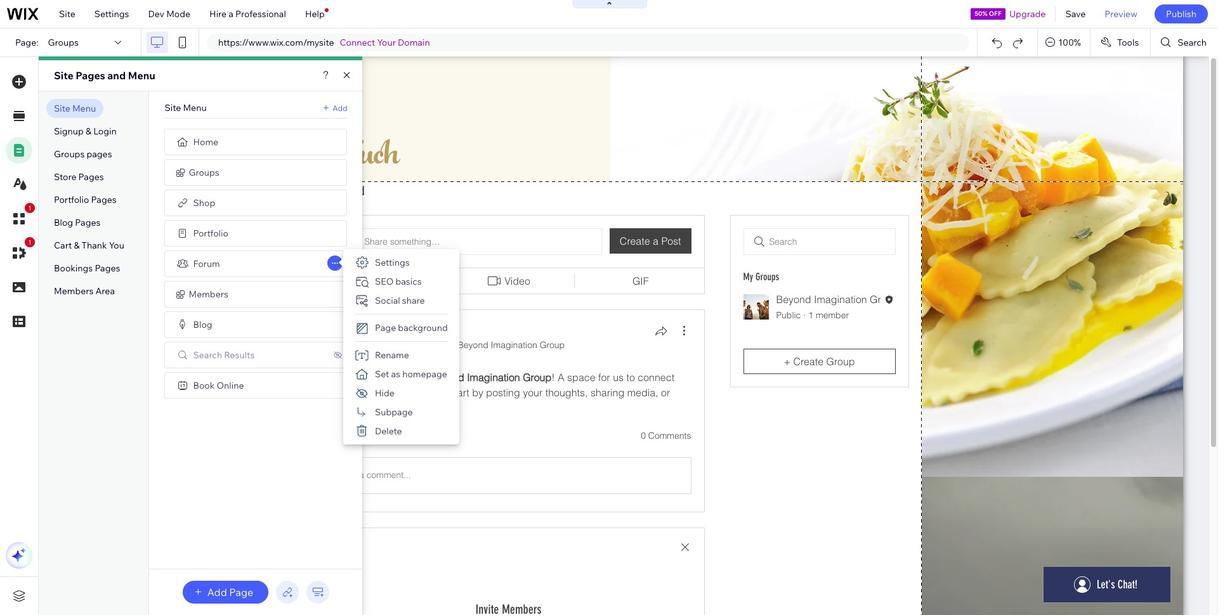 Task type: vqa. For each thing, say whether or not it's contained in the screenshot.
Search to the top
yes



Task type: locate. For each thing, give the bounding box(es) containing it.
1 vertical spatial page
[[229, 586, 253, 599]]

connect
[[340, 37, 375, 48]]

as
[[391, 369, 400, 380]]

2 vertical spatial groups
[[189, 167, 219, 178]]

0 horizontal spatial blog
[[54, 217, 73, 228]]

cart & thank you
[[54, 240, 124, 251]]

1 horizontal spatial add
[[333, 103, 347, 113]]

members down "forum"
[[189, 289, 228, 300]]

0 vertical spatial add
[[333, 103, 347, 113]]

portfolio for portfolio pages
[[54, 194, 89, 206]]

0 vertical spatial groups
[[48, 37, 79, 48]]

share
[[402, 295, 425, 307]]

portfolio up "forum"
[[193, 228, 228, 239]]

menu
[[128, 69, 155, 82], [183, 102, 207, 114], [72, 103, 96, 114]]

1 vertical spatial blog
[[193, 319, 212, 331]]

your
[[377, 37, 396, 48]]

search button
[[1152, 29, 1219, 56]]

pages down store pages on the left of the page
[[91, 194, 117, 206]]

1 horizontal spatial search
[[1178, 37, 1207, 48]]

1 horizontal spatial page
[[375, 322, 396, 334]]

dev
[[148, 8, 164, 20]]

portfolio up blog pages
[[54, 194, 89, 206]]

tools
[[1118, 37, 1140, 48]]

forum
[[193, 258, 220, 270]]

groups down the signup
[[54, 149, 85, 160]]

blog for blog pages
[[54, 217, 73, 228]]

subpage
[[375, 407, 413, 418]]

search up the book
[[193, 350, 222, 361]]

mode
[[166, 8, 190, 20]]

upgrade
[[1010, 8, 1046, 20]]

https://www.wix.com/mysite connect your domain
[[218, 37, 430, 48]]

pages up cart & thank you
[[75, 217, 101, 228]]

blog
[[54, 217, 73, 228], [193, 319, 212, 331]]

1 horizontal spatial site menu
[[165, 102, 207, 114]]

background
[[398, 322, 448, 334]]

settings
[[94, 8, 129, 20], [375, 257, 410, 268]]

0 horizontal spatial add
[[207, 586, 227, 599]]

bookings pages
[[54, 263, 120, 274]]

book online
[[193, 380, 244, 392]]

add for add page
[[207, 586, 227, 599]]

blog pages
[[54, 217, 101, 228]]

preview button
[[1096, 0, 1147, 28]]

and
[[107, 69, 126, 82]]

groups up site pages and menu
[[48, 37, 79, 48]]

save
[[1066, 8, 1086, 20]]

blog for blog
[[193, 319, 212, 331]]

settings left dev
[[94, 8, 129, 20]]

off
[[989, 10, 1002, 18]]

site menu up the signup
[[54, 103, 96, 114]]

login
[[93, 126, 117, 137]]

area
[[96, 286, 115, 297]]

menu up home
[[183, 102, 207, 114]]

1 vertical spatial search
[[193, 350, 222, 361]]

1 horizontal spatial blog
[[193, 319, 212, 331]]

members down bookings
[[54, 286, 94, 297]]

1 vertical spatial &
[[74, 240, 80, 251]]

help
[[305, 8, 325, 20]]

0 vertical spatial blog
[[54, 217, 73, 228]]

search
[[1178, 37, 1207, 48], [193, 350, 222, 361]]

add page button
[[183, 581, 269, 604]]

results
[[224, 350, 255, 361]]

0 horizontal spatial portfolio
[[54, 194, 89, 206]]

pages up portfolio pages
[[78, 171, 104, 183]]

0 vertical spatial settings
[[94, 8, 129, 20]]

pages for bookings
[[95, 263, 120, 274]]

groups
[[48, 37, 79, 48], [54, 149, 85, 160], [189, 167, 219, 178]]

pages
[[76, 69, 105, 82], [78, 171, 104, 183], [91, 194, 117, 206], [75, 217, 101, 228], [95, 263, 120, 274]]

members
[[54, 286, 94, 297], [189, 289, 228, 300]]

add inside "button"
[[207, 586, 227, 599]]

1 horizontal spatial menu
[[128, 69, 155, 82]]

& right the cart
[[74, 240, 80, 251]]

0 vertical spatial portfolio
[[54, 194, 89, 206]]

site menu up home
[[165, 102, 207, 114]]

&
[[86, 126, 91, 137], [74, 240, 80, 251]]

preview
[[1105, 8, 1138, 20]]

0 horizontal spatial &
[[74, 240, 80, 251]]

pages for portfolio
[[91, 194, 117, 206]]

& left login
[[86, 126, 91, 137]]

page background
[[375, 322, 448, 334]]

page
[[375, 322, 396, 334], [229, 586, 253, 599]]

& for signup
[[86, 126, 91, 137]]

pages up area
[[95, 263, 120, 274]]

1 horizontal spatial &
[[86, 126, 91, 137]]

1 horizontal spatial members
[[189, 289, 228, 300]]

book
[[193, 380, 215, 392]]

pages for site
[[76, 69, 105, 82]]

members for members
[[189, 289, 228, 300]]

1 horizontal spatial settings
[[375, 257, 410, 268]]

0 horizontal spatial page
[[229, 586, 253, 599]]

domain
[[398, 37, 430, 48]]

1 vertical spatial add
[[207, 586, 227, 599]]

settings up seo basics
[[375, 257, 410, 268]]

0 vertical spatial search
[[1178, 37, 1207, 48]]

site menu
[[165, 102, 207, 114], [54, 103, 96, 114]]

0 vertical spatial &
[[86, 126, 91, 137]]

1 vertical spatial settings
[[375, 257, 410, 268]]

search down publish
[[1178, 37, 1207, 48]]

search inside button
[[1178, 37, 1207, 48]]

menu up "signup & login"
[[72, 103, 96, 114]]

pages for store
[[78, 171, 104, 183]]

menu right and
[[128, 69, 155, 82]]

0 horizontal spatial settings
[[94, 8, 129, 20]]

you
[[109, 240, 124, 251]]

groups up shop
[[189, 167, 219, 178]]

publish
[[1167, 8, 1197, 20]]

& for cart
[[74, 240, 80, 251]]

add page
[[207, 586, 253, 599]]

site
[[59, 8, 75, 20], [54, 69, 73, 82], [165, 102, 181, 114], [54, 103, 70, 114]]

0 horizontal spatial members
[[54, 286, 94, 297]]

add
[[333, 103, 347, 113], [207, 586, 227, 599]]

1 vertical spatial groups
[[54, 149, 85, 160]]

portfolio
[[54, 194, 89, 206], [193, 228, 228, 239]]

pages left and
[[76, 69, 105, 82]]

0 horizontal spatial search
[[193, 350, 222, 361]]

blog up search results
[[193, 319, 212, 331]]

1 horizontal spatial portfolio
[[193, 228, 228, 239]]

1 vertical spatial portfolio
[[193, 228, 228, 239]]

set as homepage
[[375, 369, 447, 380]]

blog up the cart
[[54, 217, 73, 228]]



Task type: describe. For each thing, give the bounding box(es) containing it.
hide
[[375, 388, 395, 399]]

search for search
[[1178, 37, 1207, 48]]

groups pages
[[54, 149, 112, 160]]

100% button
[[1039, 29, 1090, 56]]

shop
[[193, 197, 215, 209]]

signup & login
[[54, 126, 117, 137]]

pages for blog
[[75, 217, 101, 228]]

hire a professional
[[210, 8, 286, 20]]

2 horizontal spatial menu
[[183, 102, 207, 114]]

delete
[[375, 426, 402, 437]]

0 vertical spatial page
[[375, 322, 396, 334]]

search for search results
[[193, 350, 222, 361]]

a
[[229, 8, 234, 20]]

portfolio pages
[[54, 194, 117, 206]]

thank
[[82, 240, 107, 251]]

basics
[[396, 276, 422, 288]]

social
[[375, 295, 400, 307]]

set
[[375, 369, 389, 380]]

save button
[[1056, 0, 1096, 28]]

store pages
[[54, 171, 104, 183]]

social share
[[375, 295, 425, 307]]

signup
[[54, 126, 84, 137]]

pages
[[87, 149, 112, 160]]

search results
[[193, 350, 255, 361]]

0 horizontal spatial menu
[[72, 103, 96, 114]]

100%
[[1059, 37, 1081, 48]]

seo
[[375, 276, 394, 288]]

online
[[217, 380, 244, 392]]

tools button
[[1091, 29, 1151, 56]]

dev mode
[[148, 8, 190, 20]]

seo basics
[[375, 276, 422, 288]]

site pages and menu
[[54, 69, 155, 82]]

https://www.wix.com/mysite
[[218, 37, 334, 48]]

0 horizontal spatial site menu
[[54, 103, 96, 114]]

add for add
[[333, 103, 347, 113]]

home
[[193, 136, 218, 148]]

homepage
[[402, 369, 447, 380]]

store
[[54, 171, 76, 183]]

page inside add page "button"
[[229, 586, 253, 599]]

rename
[[375, 350, 409, 361]]

publish button
[[1155, 4, 1208, 23]]

cart
[[54, 240, 72, 251]]

hire
[[210, 8, 227, 20]]

50%
[[975, 10, 988, 18]]

bookings
[[54, 263, 93, 274]]

members for members area
[[54, 286, 94, 297]]

professional
[[235, 8, 286, 20]]

50% off
[[975, 10, 1002, 18]]

portfolio for portfolio
[[193, 228, 228, 239]]

members area
[[54, 286, 115, 297]]



